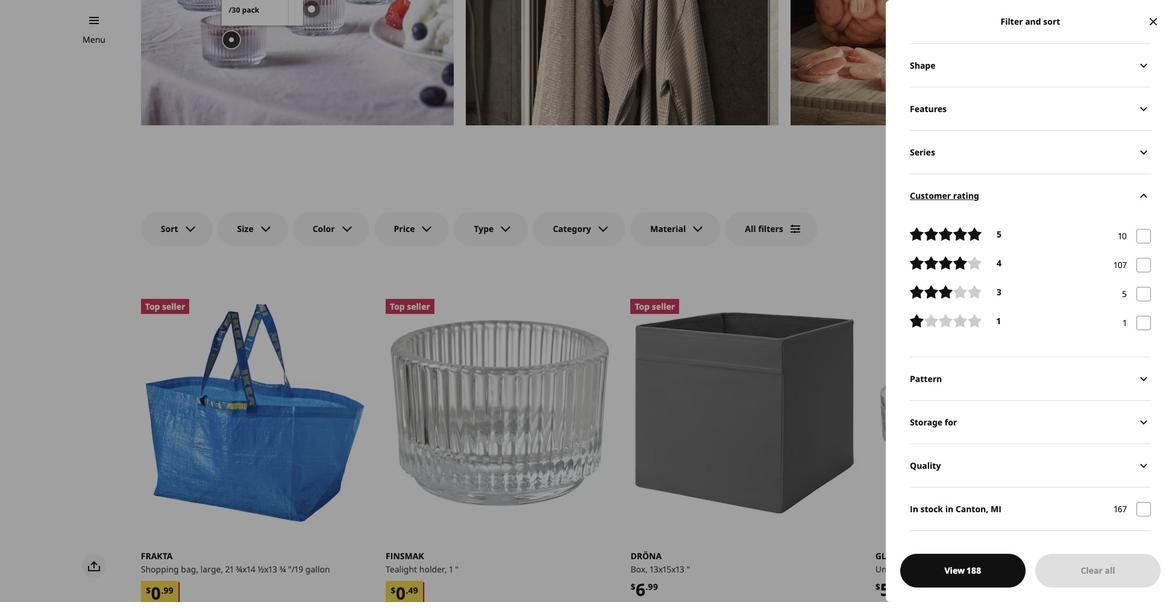 Task type: vqa. For each thing, say whether or not it's contained in the screenshot.
second the seller from left
yes



Task type: locate. For each thing, give the bounding box(es) containing it.
107
[[1114, 259, 1127, 271]]

¾x14
[[236, 564, 255, 575]]

. for finsmak tealight holder, 1 "
[[406, 584, 408, 596]]

.
[[646, 581, 648, 592], [161, 584, 163, 596], [406, 584, 408, 596]]

2 vertical spatial 5
[[880, 578, 890, 601]]

5 down unscented
[[880, 578, 890, 601]]

1 horizontal spatial "
[[687, 564, 690, 575]]

2 horizontal spatial 5
[[1122, 288, 1127, 300]]

finsmak
[[386, 550, 424, 562]]

½x13
[[258, 564, 277, 575]]

1 vertical spatial 5
[[1122, 288, 1127, 300]]

top seller link for frakta shopping bag, large, 21 ¾x14 ½x13 ¾ "/19 gallon
[[141, 299, 369, 527]]

5 down 107
[[1122, 288, 1127, 300]]

1 top seller link from the left
[[141, 299, 369, 527]]

0 horizontal spatial seller
[[162, 300, 185, 312]]

"/19
[[288, 564, 303, 575]]

all
[[1105, 565, 1115, 576]]

gallon
[[305, 564, 330, 575]]

. for frakta shopping bag, large, 21 ¾x14 ½x13 ¾ "/19 gallon
[[161, 584, 163, 596]]

0 horizontal spatial top
[[145, 300, 160, 312]]

seller
[[162, 300, 185, 312], [407, 300, 430, 312], [652, 300, 675, 312]]

customer rating button
[[910, 174, 1151, 217]]

pack inside glimma unscented tealights $ 5 99 /100 pack
[[923, 587, 943, 599]]

/30 pack link
[[222, 0, 303, 25]]

finsmak tealight holder, 1 "
[[386, 550, 459, 575]]

2 horizontal spatial 1
[[1123, 317, 1127, 328]]

0 horizontal spatial 5
[[880, 578, 890, 601]]

1 horizontal spatial top seller
[[390, 300, 430, 312]]

category button
[[533, 212, 626, 246]]

0 horizontal spatial top seller
[[145, 300, 185, 312]]

box,
[[631, 564, 648, 575]]

sort
[[161, 223, 178, 234]]

pack right the /30
[[242, 5, 259, 15]]

3 top from the left
[[635, 300, 650, 312]]

holder,
[[419, 564, 447, 575]]

1 horizontal spatial .
[[406, 584, 408, 596]]

pack right /100
[[923, 587, 943, 599]]

1 horizontal spatial top seller link
[[386, 299, 614, 527]]

$ left . 49 at the bottom left of page
[[391, 584, 396, 596]]

" right '13x15x13'
[[687, 564, 690, 575]]

$ down unscented
[[875, 581, 880, 592]]

$ down box,
[[631, 581, 635, 592]]

material button
[[630, 212, 720, 246]]

2 " from the left
[[687, 564, 690, 575]]

document containing shape
[[886, 43, 1175, 574]]

view
[[945, 565, 965, 576]]

$ inside "dröna box, 13x15x13 " $ 6 . 99"
[[631, 581, 635, 592]]

1 " from the left
[[455, 564, 459, 575]]

99 right 6
[[648, 581, 658, 592]]

99 down unscented
[[892, 581, 903, 592]]

quality
[[910, 460, 941, 471]]

188
[[967, 565, 981, 576]]

1 horizontal spatial 99
[[648, 581, 658, 592]]

2 horizontal spatial seller
[[652, 300, 675, 312]]

0 horizontal spatial 99
[[163, 584, 174, 596]]

1 vertical spatial pack
[[923, 587, 943, 599]]

3 top seller from the left
[[635, 300, 675, 312]]

" right holder,
[[455, 564, 459, 575]]

2 horizontal spatial top
[[635, 300, 650, 312]]

1
[[997, 315, 1001, 327], [1123, 317, 1127, 328], [449, 564, 453, 575]]

document
[[886, 43, 1175, 574]]

sort button
[[141, 212, 212, 246]]

sort
[[1043, 16, 1060, 27]]

2 top from the left
[[390, 300, 405, 312]]

frakta
[[141, 550, 173, 562]]

top seller
[[145, 300, 185, 312], [390, 300, 430, 312], [635, 300, 675, 312]]

canton,
[[956, 503, 989, 514]]

0 horizontal spatial "
[[455, 564, 459, 575]]

size
[[237, 223, 254, 234]]

all filters button
[[725, 212, 818, 246]]

2 horizontal spatial top seller link
[[631, 299, 859, 527]]

top for finsmak tealight holder, 1 "
[[390, 300, 405, 312]]

clear all button
[[1035, 554, 1161, 588]]

pack
[[242, 5, 259, 15], [923, 587, 943, 599]]

material
[[650, 223, 686, 234]]

1 seller from the left
[[162, 300, 185, 312]]

shape
[[910, 59, 936, 71]]

1 top seller from the left
[[145, 300, 185, 312]]

quality button
[[910, 444, 1151, 487]]

glimma unscented tealights image
[[875, 299, 1103, 527]]

99
[[648, 581, 658, 592], [892, 581, 903, 592], [163, 584, 174, 596]]

1 horizontal spatial pack
[[923, 587, 943, 599]]

1 right holder,
[[449, 564, 453, 575]]

. 99
[[161, 584, 174, 596]]

storage for
[[910, 416, 957, 428]]

. down box,
[[646, 581, 648, 592]]

all
[[745, 223, 756, 234]]

menu button
[[83, 33, 105, 46]]

customer
[[910, 190, 951, 201]]

2 top seller from the left
[[390, 300, 430, 312]]

color button
[[293, 212, 369, 246]]

all filters
[[745, 223, 783, 234]]

0 horizontal spatial pack
[[242, 5, 259, 15]]

top seller for finsmak
[[390, 300, 430, 312]]

1 horizontal spatial top
[[390, 300, 405, 312]]

2 horizontal spatial .
[[646, 581, 648, 592]]

1 horizontal spatial seller
[[407, 300, 430, 312]]

filter and sort
[[1001, 16, 1060, 27]]

$ inside glimma unscented tealights $ 5 99 /100 pack
[[875, 581, 880, 592]]

. down tealight
[[406, 584, 408, 596]]

2 horizontal spatial top seller
[[635, 300, 675, 312]]

top seller link for finsmak tealight holder, 1 "
[[386, 299, 614, 527]]

1 down '3'
[[997, 315, 1001, 327]]

seller for finsmak
[[407, 300, 430, 312]]

¾
[[279, 564, 286, 575]]

shape button
[[910, 43, 1151, 87]]

filter
[[1001, 16, 1023, 27]]

top seller link
[[141, 299, 369, 527], [386, 299, 614, 527], [631, 299, 859, 527]]

5 up 4 on the right top of the page
[[997, 228, 1002, 240]]

series button
[[910, 130, 1151, 174]]

2 top seller link from the left
[[386, 299, 614, 527]]

price button
[[374, 212, 449, 246]]

1 horizontal spatial 5
[[997, 228, 1002, 240]]

"
[[455, 564, 459, 575], [687, 564, 690, 575]]

clear
[[1081, 565, 1103, 576]]

2 seller from the left
[[407, 300, 430, 312]]

99 inside glimma unscented tealights $ 5 99 /100 pack
[[892, 581, 903, 592]]

1 top from the left
[[145, 300, 160, 312]]

0 horizontal spatial 1
[[449, 564, 453, 575]]

dialog
[[886, 0, 1175, 602]]

clear all
[[1081, 565, 1115, 576]]

top
[[145, 300, 160, 312], [390, 300, 405, 312], [635, 300, 650, 312]]

$
[[631, 581, 635, 592], [875, 581, 880, 592], [146, 584, 151, 596], [391, 584, 396, 596]]

storage for button
[[910, 400, 1151, 444]]

2 horizontal spatial 99
[[892, 581, 903, 592]]

99 down shopping
[[163, 584, 174, 596]]

49
[[408, 584, 418, 596]]

21
[[225, 564, 234, 575]]

pattern
[[910, 373, 942, 384]]

dialog containing filter and sort
[[886, 0, 1175, 602]]

. down shopping
[[161, 584, 163, 596]]

unscented
[[875, 564, 918, 575]]

0 horizontal spatial top seller link
[[141, 299, 369, 527]]

5
[[997, 228, 1002, 240], [1122, 288, 1127, 300], [880, 578, 890, 601]]

1 down 107
[[1123, 317, 1127, 328]]

0 horizontal spatial .
[[161, 584, 163, 596]]



Task type: describe. For each thing, give the bounding box(es) containing it.
size button
[[217, 212, 288, 246]]

stock
[[921, 503, 943, 514]]

3 seller from the left
[[652, 300, 675, 312]]

features
[[910, 103, 947, 114]]

glimma unscented tealights $ 5 99 /100 pack
[[875, 550, 954, 601]]

13x15x13
[[650, 564, 685, 575]]

99 inside "dröna box, 13x15x13 " $ 6 . 99"
[[648, 581, 658, 592]]

1 horizontal spatial 1
[[997, 315, 1001, 327]]

" inside "dröna box, 13x15x13 " $ 6 . 99"
[[687, 564, 690, 575]]

rating
[[953, 190, 979, 201]]

finsmak tealight holder, clear glass, 1 " image
[[386, 299, 614, 527]]

view 188 button
[[900, 554, 1026, 588]]

in
[[910, 503, 918, 514]]

dröna
[[631, 550, 662, 562]]

in
[[945, 503, 953, 514]]

top for frakta shopping bag, large, 21 ¾x14 ½x13 ¾ "/19 gallon
[[145, 300, 160, 312]]

customer rating
[[910, 190, 979, 201]]

tealights
[[920, 564, 954, 575]]

category
[[553, 223, 591, 234]]

in stock in canton, mi
[[910, 503, 1001, 514]]

6
[[635, 578, 646, 601]]

10
[[1118, 230, 1127, 242]]

frakta shopping bag, large, blue, 21 ¾x14 ½x13 ¾ "/19 gallon image
[[141, 299, 369, 527]]

type button
[[454, 212, 528, 246]]

mi
[[991, 503, 1001, 514]]

for
[[945, 416, 957, 428]]

type
[[474, 223, 494, 234]]

pattern button
[[910, 357, 1151, 400]]

3 top seller link from the left
[[631, 299, 859, 527]]

3
[[997, 286, 1002, 298]]

0 vertical spatial 5
[[997, 228, 1002, 240]]

167
[[1114, 503, 1127, 514]]

price
[[394, 223, 415, 234]]

/100
[[903, 587, 921, 599]]

rotate 180 image
[[1137, 188, 1151, 203]]

storage
[[910, 416, 943, 428]]

filters
[[758, 223, 783, 234]]

bag,
[[181, 564, 198, 575]]

dröna box, dark gray, 13x15x13 " image
[[631, 299, 859, 527]]

seller for frakta
[[162, 300, 185, 312]]

top seller for frakta
[[145, 300, 185, 312]]

menu
[[83, 34, 105, 45]]

glimma
[[875, 550, 911, 562]]

$ left . 99
[[146, 584, 151, 596]]

4
[[997, 257, 1002, 269]]

view 188
[[945, 565, 981, 576]]

. 49
[[406, 584, 418, 596]]

" inside finsmak tealight holder, 1 "
[[455, 564, 459, 575]]

1 inside finsmak tealight holder, 1 "
[[449, 564, 453, 575]]

shopping
[[141, 564, 179, 575]]

frakta shopping bag, large, 21 ¾x14 ½x13 ¾ "/19 gallon
[[141, 550, 330, 575]]

large,
[[201, 564, 223, 575]]

tealight
[[386, 564, 417, 575]]

and
[[1025, 16, 1041, 27]]

/30
[[229, 5, 240, 15]]

. inside "dröna box, 13x15x13 " $ 6 . 99"
[[646, 581, 648, 592]]

5 inside glimma unscented tealights $ 5 99 /100 pack
[[880, 578, 890, 601]]

series
[[910, 146, 935, 158]]

features button
[[910, 87, 1151, 130]]

dröna box, 13x15x13 " $ 6 . 99
[[631, 550, 690, 601]]

/30 pack
[[229, 5, 259, 15]]

0 vertical spatial pack
[[242, 5, 259, 15]]

color
[[313, 223, 335, 234]]



